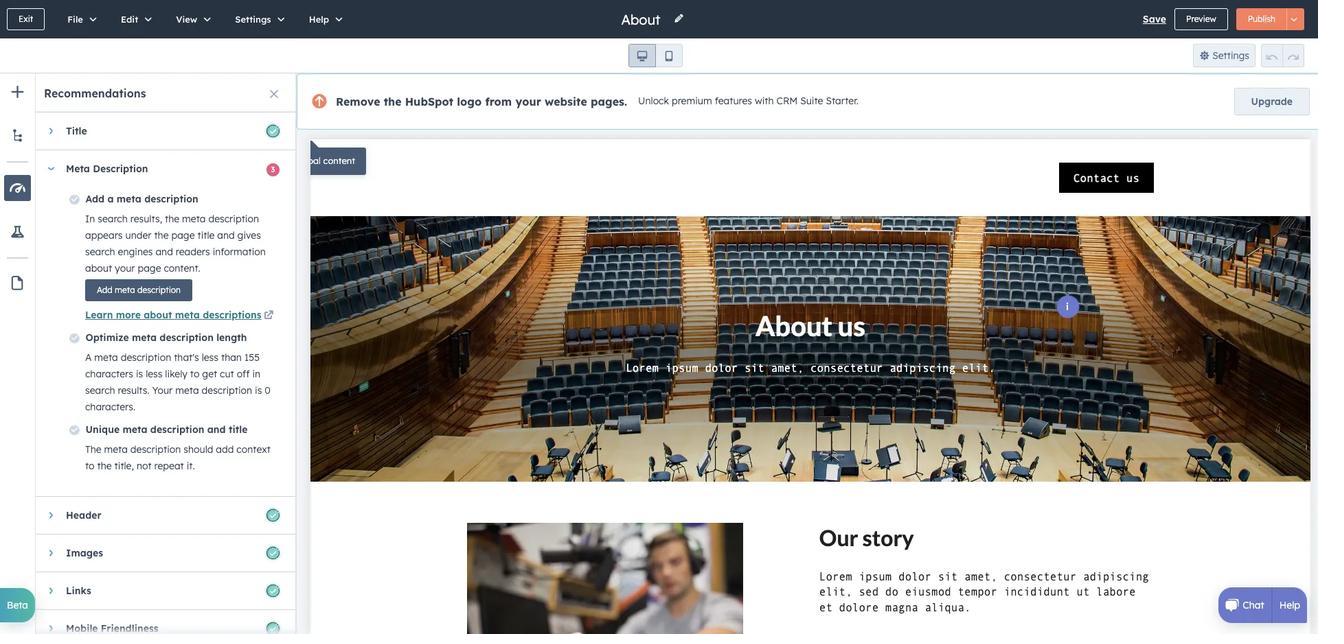 Task type: vqa. For each thing, say whether or not it's contained in the screenshot.
PREVIEW
yes



Task type: locate. For each thing, give the bounding box(es) containing it.
title up readers
[[197, 229, 215, 242]]

0 horizontal spatial settings
[[235, 14, 271, 25]]

preview button
[[1175, 8, 1228, 30]]

crm
[[777, 95, 798, 107]]

description up learn more about meta descriptions
[[137, 285, 181, 295]]

that's
[[174, 352, 199, 364]]

help
[[309, 14, 329, 25], [1280, 600, 1300, 612]]

characters.
[[85, 401, 135, 414]]

description up gives
[[208, 213, 259, 225]]

less
[[202, 352, 218, 364], [146, 368, 162, 381]]

1 horizontal spatial your
[[515, 95, 541, 109]]

0 vertical spatial add
[[86, 193, 104, 205]]

0 horizontal spatial settings button
[[221, 0, 294, 38]]

more
[[116, 309, 141, 321]]

meta up readers
[[182, 213, 206, 225]]

search down characters
[[85, 385, 115, 397]]

publish button
[[1236, 8, 1287, 30]]

descriptions
[[203, 309, 261, 321]]

repeat
[[154, 460, 184, 473]]

caret image for header
[[49, 512, 53, 520]]

premium
[[672, 95, 712, 107]]

links button
[[36, 573, 282, 610]]

learn more about meta descriptions
[[85, 309, 261, 321]]

link opens in a new window image
[[264, 311, 273, 321], [264, 311, 273, 321]]

unlock premium features with crm suite starter.
[[638, 95, 859, 107]]

get
[[202, 368, 217, 381]]

meta inside button
[[115, 285, 135, 295]]

0 vertical spatial and
[[217, 229, 235, 242]]

0 vertical spatial about
[[85, 262, 112, 275]]

0 vertical spatial help
[[309, 14, 329, 25]]

0 vertical spatial caret image
[[49, 127, 53, 135]]

in
[[252, 368, 260, 381]]

1 horizontal spatial group
[[1261, 44, 1304, 67]]

close image
[[270, 90, 278, 98]]

group
[[629, 44, 683, 67], [1261, 44, 1304, 67]]

to inside the meta description should add context to the title, not repeat it.
[[85, 460, 95, 473]]

1 caret image from the top
[[49, 127, 53, 135]]

your down engines
[[115, 262, 135, 275]]

1 horizontal spatial to
[[190, 368, 199, 381]]

search
[[98, 213, 128, 225], [85, 246, 115, 258], [85, 385, 115, 397]]

description up results,
[[144, 193, 198, 205]]

and up the content.
[[156, 246, 173, 258]]

settings
[[235, 14, 271, 25], [1212, 49, 1249, 62]]

1 vertical spatial title
[[229, 424, 248, 436]]

should
[[184, 444, 213, 456]]

engines
[[118, 246, 153, 258]]

meta right a
[[117, 193, 141, 205]]

gives
[[237, 229, 261, 242]]

not
[[137, 460, 152, 473]]

learn more about meta descriptions link
[[85, 309, 276, 321]]

page down engines
[[138, 262, 161, 275]]

1 vertical spatial settings button
[[1193, 44, 1256, 67]]

description inside the meta description should add context to the title, not repeat it.
[[130, 444, 181, 456]]

with
[[755, 95, 774, 107]]

0 horizontal spatial about
[[85, 262, 112, 275]]

less up your
[[146, 368, 162, 381]]

1 vertical spatial add
[[97, 285, 112, 295]]

title
[[197, 229, 215, 242], [229, 424, 248, 436]]

results,
[[130, 213, 162, 225]]

settings down preview button
[[1212, 49, 1249, 62]]

page up readers
[[171, 229, 195, 242]]

meta up optimize meta description length
[[175, 309, 200, 321]]

file
[[67, 14, 83, 25]]

group up 'unlock'
[[629, 44, 683, 67]]

search up appears
[[98, 213, 128, 225]]

title up add
[[229, 424, 248, 436]]

meta up more
[[115, 285, 135, 295]]

2 caret image from the top
[[49, 512, 53, 520]]

help button
[[294, 0, 352, 38]]

1 vertical spatial your
[[115, 262, 135, 275]]

add for add meta description
[[97, 285, 112, 295]]

0 vertical spatial page
[[171, 229, 195, 242]]

is left '0' at the left bottom
[[255, 385, 262, 397]]

1 horizontal spatial title
[[229, 424, 248, 436]]

add inside button
[[97, 285, 112, 295]]

0 vertical spatial less
[[202, 352, 218, 364]]

to down the the
[[85, 460, 95, 473]]

suite
[[800, 95, 823, 107]]

the left title,
[[97, 460, 112, 473]]

your inside in search results, the meta description appears under the page title and gives search engines and readers information about your page content.
[[115, 262, 135, 275]]

about up optimize meta description length
[[144, 309, 172, 321]]

1 horizontal spatial help
[[1280, 600, 1300, 612]]

add for add a meta description
[[86, 193, 104, 205]]

your
[[515, 95, 541, 109], [115, 262, 135, 275]]

1 vertical spatial less
[[146, 368, 162, 381]]

and up information
[[217, 229, 235, 242]]

content.
[[164, 262, 200, 275]]

0 horizontal spatial group
[[629, 44, 683, 67]]

0 vertical spatial settings button
[[221, 0, 294, 38]]

likely
[[165, 368, 187, 381]]

search down appears
[[85, 246, 115, 258]]

header button
[[36, 497, 282, 534]]

1 vertical spatial page
[[138, 262, 161, 275]]

unlock
[[638, 95, 669, 107]]

caret image
[[47, 167, 55, 171], [49, 550, 53, 558], [49, 587, 53, 596], [49, 625, 53, 633]]

1 vertical spatial to
[[85, 460, 95, 473]]

images button
[[36, 535, 282, 572]]

header
[[66, 510, 101, 522]]

less up the 'get'
[[202, 352, 218, 364]]

your right from
[[515, 95, 541, 109]]

1 vertical spatial settings
[[1212, 49, 1249, 62]]

None field
[[620, 10, 665, 29]]

file button
[[53, 0, 106, 38]]

in search results, the meta description appears under the page title and gives search engines and readers information about your page content.
[[85, 213, 266, 275]]

description down cut
[[202, 385, 252, 397]]

to
[[190, 368, 199, 381], [85, 460, 95, 473]]

2 vertical spatial search
[[85, 385, 115, 397]]

is up results.
[[136, 368, 143, 381]]

about down appears
[[85, 262, 112, 275]]

caret image inside title dropdown button
[[49, 127, 53, 135]]

description
[[93, 163, 148, 175]]

than
[[221, 352, 242, 364]]

save
[[1143, 13, 1166, 25]]

and
[[217, 229, 235, 242], [156, 246, 173, 258], [207, 424, 226, 436]]

exit link
[[7, 8, 45, 30]]

0 vertical spatial your
[[515, 95, 541, 109]]

settings right the view button
[[235, 14, 271, 25]]

features
[[715, 95, 752, 107]]

optimize meta description length
[[86, 332, 247, 344]]

off
[[237, 368, 250, 381]]

caret image left header
[[49, 512, 53, 520]]

length
[[217, 332, 247, 344]]

caret image inside 'links' "dropdown button"
[[49, 587, 53, 596]]

and up add
[[207, 424, 226, 436]]

0 vertical spatial search
[[98, 213, 128, 225]]

settings button
[[221, 0, 294, 38], [1193, 44, 1256, 67]]

meta up characters
[[94, 352, 118, 364]]

add left a
[[86, 193, 104, 205]]

0 horizontal spatial is
[[136, 368, 143, 381]]

1 vertical spatial is
[[255, 385, 262, 397]]

appears
[[85, 229, 123, 242]]

0 vertical spatial settings
[[235, 14, 271, 25]]

0 horizontal spatial to
[[85, 460, 95, 473]]

group down publish "group"
[[1261, 44, 1304, 67]]

0 horizontal spatial your
[[115, 262, 135, 275]]

meta down more
[[132, 332, 157, 344]]

caret image inside header 'dropdown button'
[[49, 512, 53, 520]]

meta
[[66, 163, 90, 175]]

1 vertical spatial caret image
[[49, 512, 53, 520]]

0 vertical spatial title
[[197, 229, 215, 242]]

0 horizontal spatial help
[[309, 14, 329, 25]]

1 vertical spatial about
[[144, 309, 172, 321]]

meta inside in search results, the meta description appears under the page title and gives search engines and readers information about your page content.
[[182, 213, 206, 225]]

add a meta description
[[86, 193, 198, 205]]

description up the not
[[130, 444, 181, 456]]

caret image left the title
[[49, 127, 53, 135]]

add up learn
[[97, 285, 112, 295]]

caret image inside meta description dropdown button
[[47, 167, 55, 171]]

meta
[[117, 193, 141, 205], [182, 213, 206, 225], [115, 285, 135, 295], [175, 309, 200, 321], [132, 332, 157, 344], [94, 352, 118, 364], [175, 385, 199, 397], [123, 424, 147, 436], [104, 444, 128, 456]]

description
[[144, 193, 198, 205], [208, 213, 259, 225], [137, 285, 181, 295], [160, 332, 214, 344], [121, 352, 171, 364], [202, 385, 252, 397], [150, 424, 204, 436], [130, 444, 181, 456]]

0 horizontal spatial title
[[197, 229, 215, 242]]

meta up title,
[[104, 444, 128, 456]]

caret image inside images dropdown button
[[49, 550, 53, 558]]

0 horizontal spatial page
[[138, 262, 161, 275]]

the
[[384, 95, 402, 109], [165, 213, 179, 225], [154, 229, 169, 242], [97, 460, 112, 473]]

the meta description should add context to the title, not repeat it.
[[85, 444, 271, 473]]

the right remove
[[384, 95, 402, 109]]

about
[[85, 262, 112, 275], [144, 309, 172, 321]]

0 vertical spatial to
[[190, 368, 199, 381]]

caret image
[[49, 127, 53, 135], [49, 512, 53, 520]]

save button
[[1143, 11, 1166, 27]]

to left the 'get'
[[190, 368, 199, 381]]

upgrade link
[[1234, 88, 1310, 115]]

1 horizontal spatial is
[[255, 385, 262, 397]]



Task type: describe. For each thing, give the bounding box(es) containing it.
meta down likely
[[175, 385, 199, 397]]

1 vertical spatial and
[[156, 246, 173, 258]]

in
[[85, 213, 95, 225]]

a meta description that's less than 155 characters is less likely to get cut off in search results. your meta description is 0 characters.
[[85, 352, 271, 414]]

unique
[[86, 424, 120, 436]]

optimize
[[86, 332, 129, 344]]

title,
[[114, 460, 134, 473]]

from
[[485, 95, 512, 109]]

add
[[216, 444, 234, 456]]

remove the hubspot logo from your website pages.
[[336, 95, 627, 109]]

learn
[[85, 309, 113, 321]]

1 group from the left
[[629, 44, 683, 67]]

1 horizontal spatial settings
[[1212, 49, 1249, 62]]

results.
[[118, 385, 149, 397]]

caret image for meta description
[[47, 167, 55, 171]]

title inside in search results, the meta description appears under the page title and gives search engines and readers information about your page content.
[[197, 229, 215, 242]]

2 group from the left
[[1261, 44, 1304, 67]]

hubspot
[[405, 95, 454, 109]]

logo
[[457, 95, 482, 109]]

information
[[213, 246, 266, 258]]

meta description button
[[36, 150, 282, 188]]

the
[[85, 444, 101, 456]]

recommendations
[[44, 87, 146, 100]]

cut
[[220, 368, 234, 381]]

exit
[[19, 14, 33, 24]]

chat
[[1243, 600, 1264, 612]]

upgrade
[[1251, 95, 1293, 108]]

unique meta description and title
[[86, 424, 248, 436]]

edit button
[[106, 0, 162, 38]]

preview
[[1186, 14, 1216, 24]]

2 vertical spatial and
[[207, 424, 226, 436]]

to inside a meta description that's less than 155 characters is less likely to get cut off in search results. your meta description is 0 characters.
[[190, 368, 199, 381]]

it.
[[187, 460, 195, 473]]

a
[[85, 352, 92, 364]]

your
[[152, 385, 173, 397]]

a
[[107, 193, 114, 205]]

0
[[265, 385, 271, 397]]

description up that's
[[160, 332, 214, 344]]

pages.
[[591, 95, 627, 109]]

links
[[66, 585, 91, 598]]

meta right unique at the bottom
[[123, 424, 147, 436]]

add meta description button
[[85, 280, 192, 302]]

description up the meta description should add context to the title, not repeat it. at the left of the page
[[150, 424, 204, 436]]

context
[[237, 444, 271, 456]]

the right results,
[[165, 213, 179, 225]]

images
[[66, 547, 103, 560]]

about inside in search results, the meta description appears under the page title and gives search engines and readers information about your page content.
[[85, 262, 112, 275]]

meta inside the meta description should add context to the title, not repeat it.
[[104, 444, 128, 456]]

1 vertical spatial search
[[85, 246, 115, 258]]

1 horizontal spatial less
[[202, 352, 218, 364]]

publish group
[[1236, 8, 1304, 30]]

155
[[244, 352, 260, 364]]

readers
[[176, 246, 210, 258]]

0 vertical spatial is
[[136, 368, 143, 381]]

characters
[[85, 368, 133, 381]]

1 horizontal spatial about
[[144, 309, 172, 321]]

title button
[[36, 113, 282, 150]]

beta
[[7, 600, 28, 612]]

caret image for title
[[49, 127, 53, 135]]

description inside button
[[137, 285, 181, 295]]

1 horizontal spatial settings button
[[1193, 44, 1256, 67]]

caret image for links
[[49, 587, 53, 596]]

edit
[[121, 14, 138, 25]]

1 vertical spatial help
[[1280, 600, 1300, 612]]

remove
[[336, 95, 380, 109]]

1 horizontal spatial page
[[171, 229, 195, 242]]

caret image for images
[[49, 550, 53, 558]]

add meta description
[[97, 285, 181, 295]]

the down results,
[[154, 229, 169, 242]]

meta description
[[66, 163, 148, 175]]

beta button
[[0, 589, 35, 623]]

0 horizontal spatial less
[[146, 368, 162, 381]]

help inside button
[[309, 14, 329, 25]]

under
[[125, 229, 151, 242]]

search inside a meta description that's less than 155 characters is less likely to get cut off in search results. your meta description is 0 characters.
[[85, 385, 115, 397]]

publish
[[1248, 14, 1276, 24]]

website
[[545, 95, 587, 109]]

title
[[66, 125, 87, 137]]

starter.
[[826, 95, 859, 107]]

description inside in search results, the meta description appears under the page title and gives search engines and readers information about your page content.
[[208, 213, 259, 225]]

the inside the meta description should add context to the title, not repeat it.
[[97, 460, 112, 473]]

view
[[176, 14, 197, 25]]

description down optimize meta description length
[[121, 352, 171, 364]]

view button
[[162, 0, 221, 38]]



